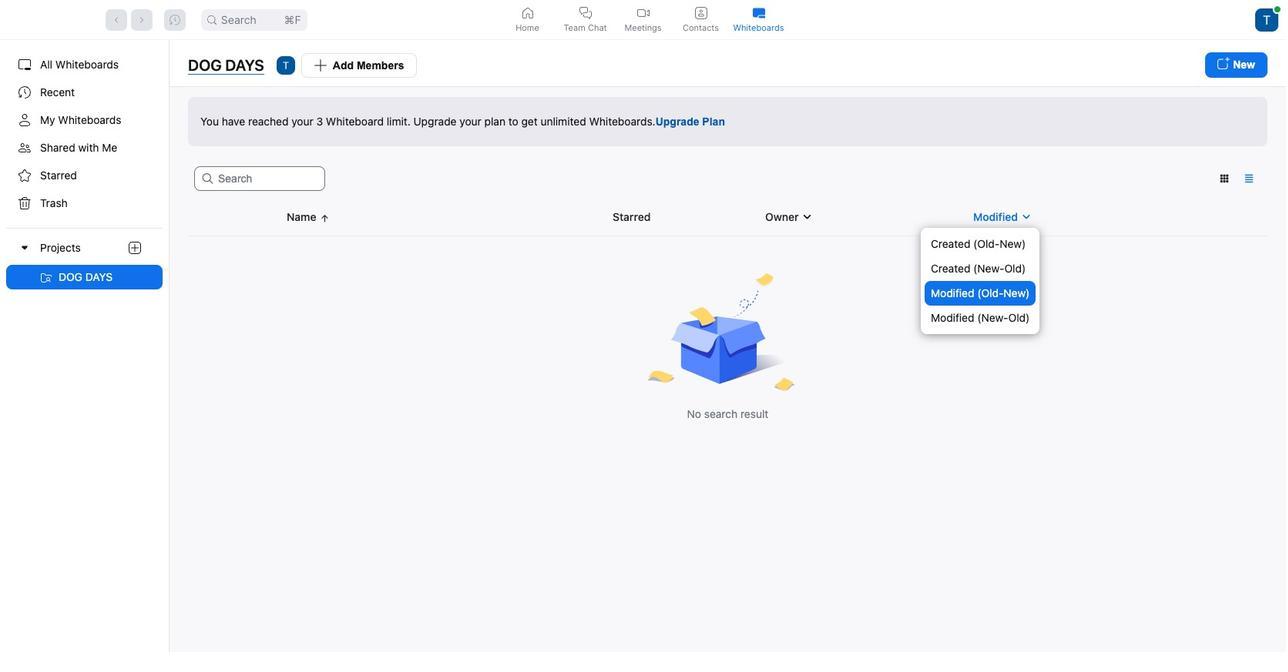 Task type: locate. For each thing, give the bounding box(es) containing it.
home
[[516, 22, 539, 33]]

tab list containing home
[[499, 0, 788, 39]]

video on image
[[637, 7, 649, 19]]

whiteboard small image
[[753, 7, 765, 19], [753, 7, 765, 19]]

meetings
[[625, 22, 662, 33]]

contacts button
[[672, 0, 730, 39]]

chat
[[588, 22, 607, 33]]

whiteboards
[[733, 22, 784, 33]]

⌘f
[[284, 13, 301, 26]]

tab list
[[499, 0, 788, 39]]

online image
[[1275, 6, 1281, 12], [1275, 6, 1281, 12]]

magnifier image
[[207, 15, 216, 24], [207, 15, 216, 24]]

profile contact image
[[695, 7, 707, 19], [695, 7, 707, 19]]

whiteboards button
[[730, 0, 788, 39]]



Task type: describe. For each thing, give the bounding box(es) containing it.
team chat image
[[579, 7, 592, 19]]

home small image
[[521, 7, 534, 19]]

team chat button
[[557, 0, 614, 39]]

team
[[564, 22, 586, 33]]

video on image
[[637, 7, 649, 19]]

home small image
[[521, 7, 534, 19]]

avatar image
[[1256, 8, 1279, 31]]

team chat image
[[579, 7, 592, 19]]

search
[[221, 13, 257, 26]]

team chat
[[564, 22, 607, 33]]

home button
[[499, 0, 557, 39]]

contacts
[[683, 22, 719, 33]]

meetings button
[[614, 0, 672, 39]]



Task type: vqa. For each thing, say whether or not it's contained in the screenshot.
left
no



